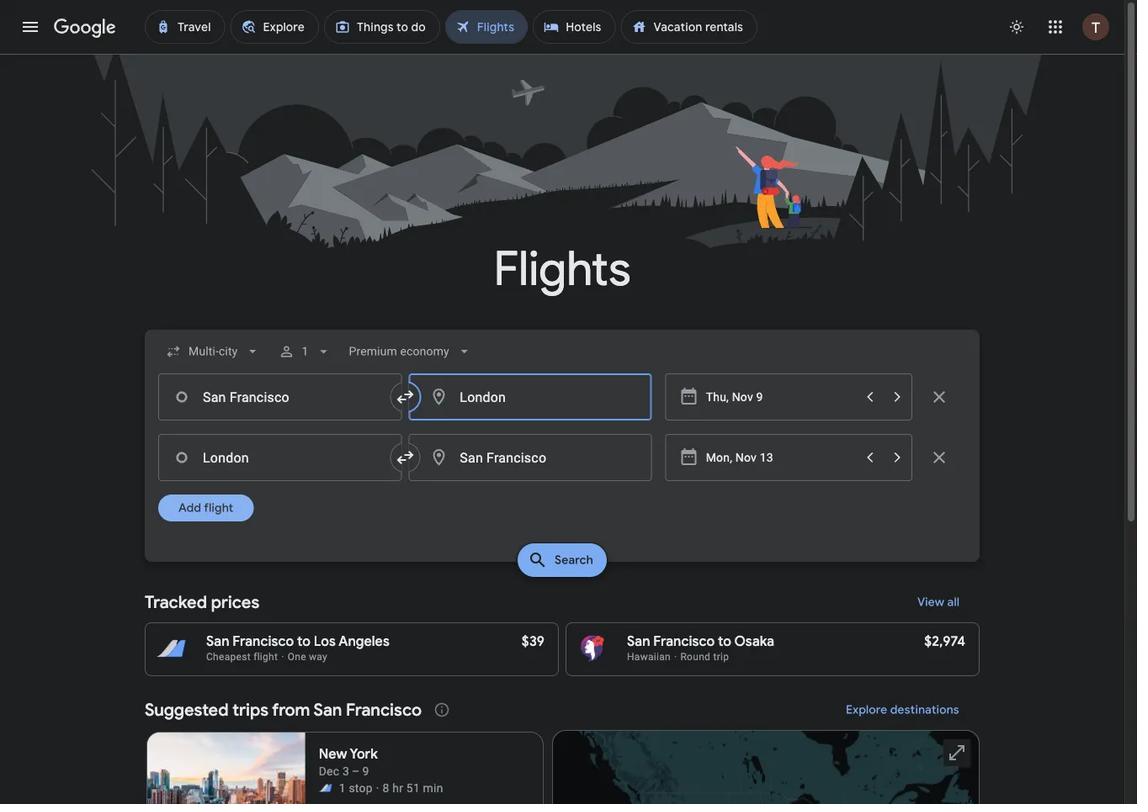 Task type: vqa. For each thing, say whether or not it's contained in the screenshot.
the Dec
yes



Task type: locate. For each thing, give the bounding box(es) containing it.
view all
[[918, 595, 960, 610]]

francisco
[[233, 634, 294, 651], [654, 634, 715, 651], [346, 700, 422, 721]]

1 button
[[271, 332, 339, 372]]

 image
[[674, 652, 677, 663], [376, 780, 379, 797]]

1 inside suggested trips from san francisco region
[[339, 782, 346, 796]]

way
[[309, 652, 328, 663]]

1 inside 1 popup button
[[302, 345, 309, 359]]

0 horizontal spatial flight
[[204, 501, 233, 516]]

1 horizontal spatial  image
[[674, 652, 677, 663]]

francisco up round at the bottom of the page
[[654, 634, 715, 651]]

1 vertical spatial flight
[[254, 652, 278, 663]]

remove flight from london to san francisco on mon, nov 13 image
[[929, 448, 950, 468]]

cheapest flight
[[206, 652, 278, 663]]

1 vertical spatial  image
[[376, 780, 379, 797]]

suggested
[[145, 700, 229, 721]]

departure text field for "remove flight from san francisco to london on thu, nov 9" icon
[[706, 375, 855, 420]]

main menu image
[[20, 17, 40, 37]]

san
[[206, 634, 229, 651], [627, 634, 650, 651], [314, 700, 342, 721]]

 image left 8
[[376, 780, 379, 797]]

search button
[[518, 544, 607, 578]]

san up cheapest
[[206, 634, 229, 651]]

francisco inside region
[[346, 700, 422, 721]]

None field
[[158, 337, 268, 367], [342, 337, 480, 367], [158, 337, 268, 367], [342, 337, 480, 367]]

1
[[302, 345, 309, 359], [339, 782, 346, 796]]

round
[[681, 652, 711, 663]]

francisco up york
[[346, 700, 422, 721]]

Departure text field
[[706, 375, 855, 420], [706, 435, 855, 481]]

francisco up cheapest flight
[[233, 634, 294, 651]]

None text field
[[158, 374, 402, 421]]

frontier and spirit image
[[319, 782, 332, 796]]

0 horizontal spatial  image
[[376, 780, 379, 797]]

1 horizontal spatial 1
[[339, 782, 346, 796]]

flight right add
[[204, 501, 233, 516]]

departure text field for remove flight from london to san francisco on mon, nov 13 image at the bottom right
[[706, 435, 855, 481]]

0 vertical spatial  image
[[674, 652, 677, 663]]

2 to from the left
[[718, 634, 732, 651]]

2 departure text field from the top
[[706, 435, 855, 481]]

2 swap origin and destination. image from the top
[[395, 448, 415, 468]]

1 vertical spatial departure text field
[[706, 435, 855, 481]]

1 horizontal spatial flight
[[254, 652, 278, 663]]

tracked prices region
[[145, 583, 980, 677]]

2 horizontal spatial san
[[627, 634, 650, 651]]

None text field
[[409, 374, 652, 421], [158, 434, 402, 482], [409, 434, 652, 482], [409, 374, 652, 421], [158, 434, 402, 482], [409, 434, 652, 482]]

0 vertical spatial swap origin and destination. image
[[395, 387, 415, 407]]

new york dec 3 – 9
[[319, 746, 378, 779]]

flight inside button
[[204, 501, 233, 516]]

3 – 9
[[343, 765, 369, 779]]

san right from
[[314, 700, 342, 721]]

1 vertical spatial swap origin and destination. image
[[395, 448, 415, 468]]

dec
[[319, 765, 340, 779]]

1 horizontal spatial to
[[718, 634, 732, 651]]

2 horizontal spatial francisco
[[654, 634, 715, 651]]

prices
[[211, 592, 259, 613]]

0 vertical spatial departure text field
[[706, 375, 855, 420]]

$2,974
[[925, 634, 966, 651]]

flight left one
[[254, 652, 278, 663]]

san for san francisco to osaka
[[627, 634, 650, 651]]

1 swap origin and destination. image from the top
[[395, 387, 415, 407]]

0 horizontal spatial san
[[206, 634, 229, 651]]

from
[[272, 700, 310, 721]]

to for los
[[297, 634, 311, 651]]

0 horizontal spatial 1
[[302, 345, 309, 359]]

51
[[406, 782, 420, 796]]

new
[[319, 746, 347, 764]]

0 horizontal spatial francisco
[[233, 634, 294, 651]]

1 departure text field from the top
[[706, 375, 855, 420]]

flights
[[494, 240, 631, 299]]

los
[[314, 634, 336, 651]]

swap origin and destination. image
[[395, 387, 415, 407], [395, 448, 415, 468]]

0 vertical spatial 1
[[302, 345, 309, 359]]

flight for add flight
[[204, 501, 233, 516]]

to up trip
[[718, 634, 732, 651]]

 image left round at the bottom of the page
[[674, 652, 677, 663]]

1 horizontal spatial san
[[314, 700, 342, 721]]

add flight button
[[158, 495, 254, 522]]

to up the one way at the left bottom of page
[[297, 634, 311, 651]]

swap origin and destination. image for remove flight from london to san francisco on mon, nov 13 image at the bottom right
[[395, 448, 415, 468]]

suggested trips from san francisco
[[145, 700, 422, 721]]

Flight search field
[[131, 330, 993, 583]]

1 stop
[[339, 782, 373, 796]]

remove flight from san francisco to london on thu, nov 9 image
[[929, 387, 950, 407]]

san for san francisco to los angeles
[[206, 634, 229, 651]]

1 to from the left
[[297, 634, 311, 651]]

0 horizontal spatial to
[[297, 634, 311, 651]]

add
[[178, 501, 201, 516]]

to
[[297, 634, 311, 651], [718, 634, 732, 651]]

1 horizontal spatial francisco
[[346, 700, 422, 721]]

round trip
[[681, 652, 729, 663]]

1 vertical spatial 1
[[339, 782, 346, 796]]

 image inside tracked prices region
[[674, 652, 677, 663]]

flight
[[204, 501, 233, 516], [254, 652, 278, 663]]

 image inside suggested trips from san francisco region
[[376, 780, 379, 797]]

tracked
[[145, 592, 207, 613]]

san up hawaiian
[[627, 634, 650, 651]]

flight inside tracked prices region
[[254, 652, 278, 663]]

0 vertical spatial flight
[[204, 501, 233, 516]]

osaka
[[735, 634, 775, 651]]



Task type: describe. For each thing, give the bounding box(es) containing it.
all
[[947, 595, 960, 610]]

hr
[[393, 782, 403, 796]]

flight for cheapest flight
[[254, 652, 278, 663]]

san francisco to osaka
[[627, 634, 775, 651]]

explore
[[846, 703, 888, 718]]

angeles
[[339, 634, 390, 651]]

francisco for osaka
[[654, 634, 715, 651]]

1 for 1
[[302, 345, 309, 359]]

tracked prices
[[145, 592, 259, 613]]

destinations
[[891, 703, 960, 718]]

to for osaka
[[718, 634, 732, 651]]

add flight
[[178, 501, 233, 516]]

min
[[423, 782, 443, 796]]

search
[[555, 553, 594, 568]]

39 US dollars text field
[[522, 634, 545, 651]]

suggested trips from san francisco region
[[145, 690, 980, 805]]

stop
[[349, 782, 373, 796]]

8
[[383, 782, 390, 796]]

trip
[[713, 652, 729, 663]]

trips
[[233, 700, 269, 721]]

francisco for los
[[233, 634, 294, 651]]

8 hr 51 min
[[383, 782, 443, 796]]

one way
[[288, 652, 328, 663]]

none text field inside flight search field
[[158, 374, 402, 421]]

explore destinations button
[[826, 690, 980, 731]]

york
[[350, 746, 378, 764]]

explore destinations
[[846, 703, 960, 718]]

san inside region
[[314, 700, 342, 721]]

1 for 1 stop
[[339, 782, 346, 796]]

$39
[[522, 634, 545, 651]]

change appearance image
[[997, 7, 1037, 47]]

view
[[918, 595, 945, 610]]

one
[[288, 652, 306, 663]]

swap origin and destination. image for "remove flight from san francisco to london on thu, nov 9" icon
[[395, 387, 415, 407]]

2974 US dollars text field
[[925, 634, 966, 651]]

cheapest
[[206, 652, 251, 663]]

san francisco to los angeles
[[206, 634, 390, 651]]

hawaiian
[[627, 652, 671, 663]]



